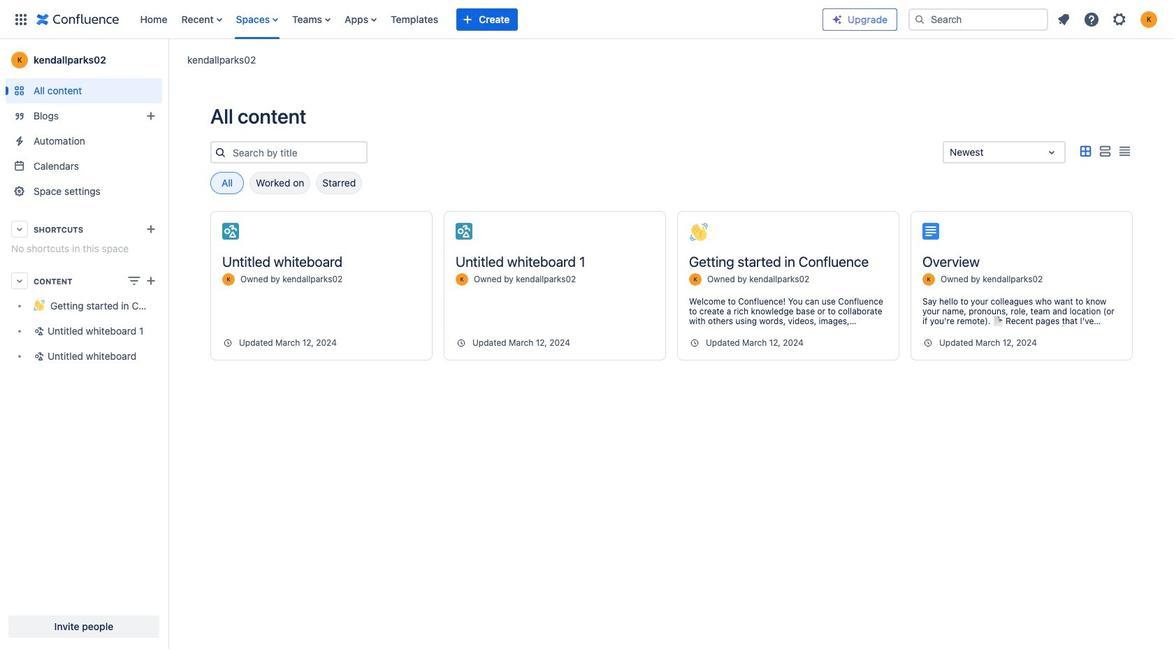 Task type: locate. For each thing, give the bounding box(es) containing it.
premium image
[[832, 14, 843, 25]]

2 profile picture image from the left
[[456, 273, 468, 286]]

collapse sidebar image
[[152, 46, 183, 74]]

list for 'appswitcher icon'
[[133, 0, 823, 39]]

open image
[[1043, 144, 1060, 161]]

notification icon image
[[1055, 11, 1072, 28]]

1 profile picture image from the left
[[222, 273, 235, 286]]

tree
[[6, 294, 162, 369]]

confluence image
[[36, 11, 119, 28], [36, 11, 119, 28]]

page image
[[923, 223, 939, 240]]

1 horizontal spatial list
[[1051, 7, 1166, 32]]

create a blog image
[[143, 108, 159, 124]]

banner
[[0, 0, 1174, 39]]

None search field
[[909, 8, 1048, 30]]

whiteboard image
[[222, 223, 239, 240], [456, 223, 472, 240]]

create image
[[143, 273, 159, 289]]

:wave: image
[[690, 223, 708, 241], [690, 223, 708, 241]]

your profile and preferences image
[[1141, 11, 1157, 28]]

profile picture image
[[222, 273, 235, 286], [456, 273, 468, 286], [689, 273, 702, 286], [923, 273, 935, 286]]

Search field
[[909, 8, 1048, 30]]

profile picture image for second the whiteboard icon from the right
[[222, 273, 235, 286]]

1 horizontal spatial whiteboard image
[[456, 223, 472, 240]]

0 horizontal spatial list
[[133, 0, 823, 39]]

4 profile picture image from the left
[[923, 273, 935, 286]]

cards image
[[1077, 143, 1094, 160]]

search image
[[914, 14, 925, 25]]

list
[[133, 0, 823, 39], [1051, 7, 1166, 32]]

None text field
[[950, 145, 952, 159]]

0 horizontal spatial whiteboard image
[[222, 223, 239, 240]]



Task type: vqa. For each thing, say whether or not it's contained in the screenshot.
the List formating GROUP
no



Task type: describe. For each thing, give the bounding box(es) containing it.
compact list image
[[1116, 143, 1133, 160]]

global element
[[8, 0, 823, 39]]

appswitcher icon image
[[13, 11, 29, 28]]

settings icon image
[[1111, 11, 1128, 28]]

add shortcut image
[[143, 221, 159, 238]]

3 profile picture image from the left
[[689, 273, 702, 286]]

help icon image
[[1083, 11, 1100, 28]]

profile picture image for first the whiteboard icon from right
[[456, 273, 468, 286]]

tree inside space element
[[6, 294, 162, 369]]

2 whiteboard image from the left
[[456, 223, 472, 240]]

1 whiteboard image from the left
[[222, 223, 239, 240]]

profile picture image for the page image on the top right of the page
[[923, 273, 935, 286]]

list for premium icon on the top right
[[1051, 7, 1166, 32]]

Search by title field
[[229, 143, 366, 162]]

list image
[[1097, 143, 1113, 160]]

space element
[[0, 39, 168, 649]]

change view image
[[126, 273, 143, 289]]



